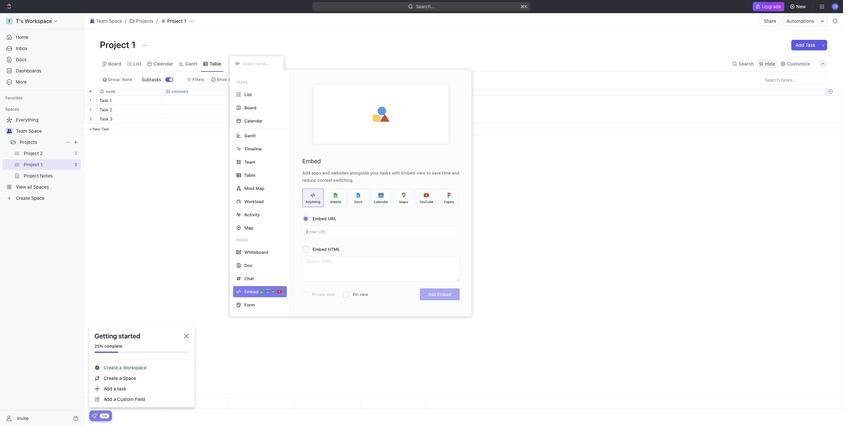 Task type: vqa. For each thing, say whether or not it's contained in the screenshot.
8pm
no



Task type: describe. For each thing, give the bounding box(es) containing it.
automations
[[787, 18, 815, 24]]

calendar link
[[152, 59, 173, 68]]

field
[[135, 397, 145, 403]]

1 vertical spatial gantt
[[245, 133, 256, 138]]

embed for embed html
[[313, 247, 327, 252]]

workspace
[[123, 365, 147, 371]]

do for ‎task 2
[[239, 108, 245, 112]]

anything
[[306, 200, 321, 204]]

add for add apps and websites alongside your tasks with embed view to save time and reduce context switching.
[[303, 170, 311, 176]]

2 and from the left
[[452, 170, 460, 176]]

do for task 3
[[239, 117, 245, 121]]

a for space
[[119, 376, 122, 381]]

inbox
[[16, 45, 27, 51]]

2 horizontal spatial team
[[245, 159, 256, 165]]

to inside add apps and websites alongside your tasks with embed view to save time and reduce context switching.
[[427, 170, 431, 176]]

press space to select this row. row containing ‎task 1
[[97, 96, 427, 106]]

0 vertical spatial board
[[108, 61, 121, 66]]

pin view
[[353, 292, 369, 297]]

tasks
[[381, 170, 391, 176]]

task
[[117, 386, 126, 392]]

create for create a workspace
[[104, 365, 118, 371]]

url
[[328, 216, 337, 222]]

subtasks
[[142, 77, 161, 82]]

add a custom field
[[104, 397, 145, 403]]

context
[[318, 178, 333, 183]]

workload
[[245, 199, 264, 204]]

to do for ‎task 2
[[233, 108, 245, 112]]

1 vertical spatial board
[[245, 105, 257, 110]]

form
[[245, 302, 255, 308]]

set priority image for 3
[[360, 115, 370, 125]]

new for new
[[797, 4, 807, 9]]

search
[[739, 61, 755, 66]]

to do cell for task 3
[[229, 114, 295, 123]]

inbox link
[[3, 43, 81, 54]]

0 horizontal spatial project 1
[[100, 39, 138, 50]]

onboarding checklist button image
[[92, 414, 97, 419]]

gantt link
[[184, 59, 198, 68]]

new task
[[93, 127, 109, 131]]

new button
[[788, 1, 811, 12]]

view for private view
[[327, 292, 335, 297]]

embed url
[[313, 216, 337, 222]]

share
[[765, 18, 777, 24]]

embed for embed url
[[313, 216, 327, 222]]

1 vertical spatial docs
[[355, 200, 363, 204]]

0 vertical spatial projects link
[[128, 17, 155, 25]]

a for task
[[114, 386, 116, 392]]

add for add a task
[[104, 386, 112, 392]]

grid containing ‎task 1
[[84, 88, 844, 409]]

view button
[[230, 59, 251, 68]]

figma
[[445, 200, 454, 204]]

save
[[432, 170, 441, 176]]

1 horizontal spatial 3
[[110, 116, 113, 122]]

a for custom
[[114, 397, 116, 403]]

time
[[443, 170, 451, 176]]

closed
[[229, 77, 241, 82]]

with
[[392, 170, 401, 176]]

upgrade link
[[754, 2, 785, 11]]

doc
[[245, 263, 253, 268]]

activity
[[245, 212, 260, 217]]

switching.
[[334, 178, 354, 183]]

customize
[[788, 61, 811, 66]]

show closed
[[217, 77, 241, 82]]

customize button
[[779, 59, 813, 68]]

favorites button
[[3, 94, 25, 102]]

automations button
[[784, 16, 818, 26]]

mind map
[[245, 186, 265, 191]]

‎task 2
[[100, 107, 112, 112]]

hide
[[766, 61, 776, 66]]

hide button
[[758, 59, 778, 68]]

task for add task
[[806, 42, 816, 48]]

alongside
[[350, 170, 369, 176]]

⌘k
[[521, 4, 528, 9]]

home
[[16, 34, 28, 40]]

1 2 3
[[89, 98, 92, 121]]

private view
[[313, 292, 335, 297]]

your
[[371, 170, 379, 176]]

1 inside 1 2 3
[[90, 98, 92, 103]]

complete
[[104, 344, 122, 349]]

invite
[[17, 416, 29, 421]]

2 horizontal spatial space
[[123, 376, 136, 381]]

25% complete
[[95, 344, 122, 349]]

add for add embed
[[429, 292, 437, 297]]

0 vertical spatial projects
[[136, 18, 154, 24]]

pin
[[353, 292, 359, 297]]

set priority image for 2
[[360, 105, 370, 115]]

search...
[[417, 4, 435, 9]]

0 horizontal spatial calendar
[[154, 61, 173, 66]]

favorites
[[5, 96, 23, 101]]

press space to select this row. row containing 2
[[84, 105, 97, 114]]

private
[[313, 292, 325, 297]]

to for ‎task 2
[[233, 108, 238, 112]]

share button
[[761, 16, 781, 26]]

1 / from the left
[[125, 18, 127, 24]]

pages
[[236, 238, 248, 242]]

reduce
[[303, 178, 317, 183]]

1 inside project 1 link
[[184, 18, 186, 24]]

Search tasks... text field
[[762, 75, 828, 85]]

2 vertical spatial calendar
[[374, 200, 389, 204]]

press space to select this row. row containing task 3
[[97, 114, 427, 125]]

websites
[[331, 170, 349, 176]]

Enter HTML text field
[[303, 257, 460, 282]]

projects inside sidebar navigation
[[20, 139, 37, 145]]

set priority element for 2
[[360, 105, 370, 115]]

create a workspace
[[104, 365, 147, 371]]

dashboards
[[16, 68, 41, 74]]

timeline
[[245, 146, 262, 151]]

show closed button
[[209, 76, 244, 84]]

add embed button
[[420, 289, 460, 301]]

onboarding checklist button element
[[92, 414, 97, 419]]

press space to select this row. row containing ‎task 2
[[97, 105, 427, 115]]

1 vertical spatial calendar
[[245, 118, 263, 123]]

html
[[328, 247, 340, 252]]

to for task 3
[[233, 117, 238, 121]]



Task type: locate. For each thing, give the bounding box(es) containing it.
spaces
[[5, 107, 19, 112]]

1 vertical spatial project 1
[[100, 39, 138, 50]]

0 vertical spatial space
[[109, 18, 122, 24]]

list down tasks
[[245, 92, 252, 97]]

0 horizontal spatial projects
[[20, 139, 37, 145]]

1/4
[[102, 414, 107, 418]]

0 horizontal spatial team
[[16, 128, 27, 134]]

and up context
[[323, 170, 330, 176]]

a for workspace
[[119, 365, 122, 371]]

team space link inside sidebar navigation
[[16, 126, 80, 136]]

project 1
[[167, 18, 186, 24], [100, 39, 138, 50]]

2 for ‎task
[[110, 107, 112, 112]]

view
[[417, 170, 426, 176], [327, 292, 335, 297], [360, 292, 369, 297]]

1 vertical spatial projects
[[20, 139, 37, 145]]

create up create a space
[[104, 365, 118, 371]]

view for pin view
[[360, 292, 369, 297]]

table link
[[209, 59, 222, 68]]

2 up task 3
[[110, 107, 112, 112]]

1 horizontal spatial view
[[360, 292, 369, 297]]

team space
[[96, 18, 122, 24], [16, 128, 42, 134]]

subtasks button
[[139, 75, 166, 85]]

1 horizontal spatial team
[[96, 18, 108, 24]]

1 horizontal spatial team space
[[96, 18, 122, 24]]

mind
[[245, 186, 255, 191]]

1 create from the top
[[104, 365, 118, 371]]

new up automations
[[797, 4, 807, 9]]

2 set priority element from the top
[[360, 115, 370, 125]]

task inside 'button'
[[806, 42, 816, 48]]

3 down ‎task 2
[[110, 116, 113, 122]]

1 horizontal spatial docs
[[355, 200, 363, 204]]

0 horizontal spatial 3
[[89, 117, 92, 121]]

projects link
[[128, 17, 155, 25], [20, 137, 63, 148]]

new inside grid
[[93, 127, 100, 131]]

home link
[[3, 32, 81, 43]]

task down task 3
[[101, 127, 109, 131]]

a down add a task
[[114, 397, 116, 403]]

sidebar navigation
[[0, 13, 84, 427]]

apps
[[312, 170, 322, 176]]

task down ‎task 2
[[100, 116, 109, 122]]

to do cell
[[229, 105, 295, 114], [229, 114, 295, 123]]

started
[[119, 333, 140, 340]]

row inside grid
[[97, 88, 427, 96]]

and
[[323, 170, 330, 176], [452, 170, 460, 176]]

tree inside sidebar navigation
[[3, 115, 81, 204]]

calendar up timeline
[[245, 118, 263, 123]]

space inside sidebar navigation
[[29, 128, 42, 134]]

1 horizontal spatial space
[[109, 18, 122, 24]]

1 horizontal spatial project 1
[[167, 18, 186, 24]]

1 vertical spatial task
[[100, 116, 109, 122]]

0 vertical spatial to
[[233, 108, 238, 112]]

grid
[[84, 88, 844, 409]]

‎task
[[100, 98, 109, 103], [100, 107, 109, 112]]

view right the pin
[[360, 292, 369, 297]]

tree
[[3, 115, 81, 204]]

close image
[[184, 334, 189, 339]]

add apps and websites alongside your tasks with embed view to save time and reduce context switching.
[[303, 170, 460, 183]]

press space to select this row. row
[[84, 96, 97, 105], [97, 96, 427, 106], [84, 105, 97, 114], [97, 105, 427, 115], [84, 114, 97, 124], [97, 114, 427, 125], [97, 398, 427, 409]]

row group
[[84, 96, 97, 135], [97, 96, 427, 135], [827, 96, 844, 135], [827, 398, 844, 409]]

calendar
[[154, 61, 173, 66], [245, 118, 263, 123], [374, 200, 389, 204]]

0 vertical spatial to do cell
[[229, 105, 295, 114]]

a left task
[[114, 386, 116, 392]]

3 left task 3
[[89, 117, 92, 121]]

1 do from the top
[[239, 108, 245, 112]]

user group image
[[90, 19, 94, 23], [7, 129, 12, 133]]

0 horizontal spatial space
[[29, 128, 42, 134]]

0 horizontal spatial gantt
[[186, 61, 198, 66]]

1 vertical spatial user group image
[[7, 129, 12, 133]]

0 horizontal spatial board
[[108, 61, 121, 66]]

1 vertical spatial team space link
[[16, 126, 80, 136]]

board left list link
[[108, 61, 121, 66]]

0 horizontal spatial list
[[134, 61, 141, 66]]

0 vertical spatial do
[[239, 108, 245, 112]]

do
[[239, 108, 245, 112], [239, 117, 245, 121]]

create for create a space
[[104, 376, 118, 381]]

2 set priority image from the top
[[360, 115, 370, 125]]

board down tasks
[[245, 105, 257, 110]]

gantt left table link
[[186, 61, 198, 66]]

embed for embed
[[303, 158, 321, 165]]

press space to select this row. row containing 1
[[84, 96, 97, 105]]

0 horizontal spatial docs
[[16, 57, 27, 62]]

2 to do cell from the top
[[229, 114, 295, 123]]

add inside 'button'
[[796, 42, 805, 48]]

0 vertical spatial map
[[256, 186, 265, 191]]

1 horizontal spatial map
[[256, 186, 265, 191]]

0 horizontal spatial and
[[323, 170, 330, 176]]

0 horizontal spatial table
[[210, 61, 222, 66]]

1 horizontal spatial project
[[167, 18, 183, 24]]

‎task up ‎task 2
[[100, 98, 109, 103]]

2
[[110, 107, 112, 112], [90, 107, 92, 112]]

2 ‎task from the top
[[100, 107, 109, 112]]

1 vertical spatial create
[[104, 376, 118, 381]]

0 horizontal spatial projects link
[[20, 137, 63, 148]]

0 horizontal spatial team space link
[[16, 126, 80, 136]]

1 vertical spatial map
[[245, 225, 253, 231]]

0 vertical spatial docs
[[16, 57, 27, 62]]

docs down inbox
[[16, 57, 27, 62]]

0 horizontal spatial view
[[327, 292, 335, 297]]

add inside add apps and websites alongside your tasks with embed view to save time and reduce context switching.
[[303, 170, 311, 176]]

dashboards link
[[3, 66, 81, 76]]

0 vertical spatial to do
[[233, 108, 245, 112]]

2 vertical spatial space
[[123, 376, 136, 381]]

add task button
[[792, 40, 820, 50]]

1 vertical spatial to do
[[233, 117, 245, 121]]

0 horizontal spatial /
[[125, 18, 127, 24]]

‎task for ‎task 1
[[100, 98, 109, 103]]

do up timeline
[[239, 117, 245, 121]]

add a task
[[104, 386, 126, 392]]

view inside add apps and websites alongside your tasks with embed view to save time and reduce context switching.
[[417, 170, 426, 176]]

tree containing team space
[[3, 115, 81, 204]]

and right time
[[452, 170, 460, 176]]

view button
[[230, 56, 251, 72]]

create
[[104, 365, 118, 371], [104, 376, 118, 381]]

task 3
[[100, 116, 113, 122]]

board link
[[107, 59, 121, 68]]

add task
[[796, 42, 816, 48]]

0 vertical spatial create
[[104, 365, 118, 371]]

docs right sheets
[[355, 200, 363, 204]]

1 horizontal spatial and
[[452, 170, 460, 176]]

0 horizontal spatial user group image
[[7, 129, 12, 133]]

1 horizontal spatial list
[[245, 92, 252, 97]]

0 vertical spatial table
[[210, 61, 222, 66]]

Enter name... field
[[243, 61, 279, 67]]

#
[[89, 89, 92, 94]]

chat
[[245, 276, 254, 281]]

embed inside button
[[438, 292, 452, 297]]

2 vertical spatial task
[[101, 127, 109, 131]]

new down task 3
[[93, 127, 100, 131]]

1 horizontal spatial table
[[245, 173, 256, 178]]

whiteboard
[[245, 250, 268, 255]]

1 set priority element from the top
[[360, 105, 370, 115]]

2 inside 1 2 3
[[90, 107, 92, 112]]

add for add task
[[796, 42, 805, 48]]

‎task 1
[[100, 98, 112, 103]]

upgrade
[[763, 4, 782, 9]]

1 horizontal spatial gantt
[[245, 133, 256, 138]]

row group containing ‎task 1
[[97, 96, 427, 135]]

view right the private
[[327, 292, 335, 297]]

1 vertical spatial to
[[233, 117, 238, 121]]

team space inside sidebar navigation
[[16, 128, 42, 134]]

team inside sidebar navigation
[[16, 128, 27, 134]]

‎task for ‎task 2
[[100, 107, 109, 112]]

table inside table link
[[210, 61, 222, 66]]

cell
[[163, 96, 229, 105], [229, 96, 295, 105], [295, 96, 361, 105], [163, 105, 229, 114], [295, 105, 361, 114], [163, 114, 229, 123], [295, 114, 361, 123]]

3
[[110, 116, 113, 122], [89, 117, 92, 121]]

map right "mind"
[[256, 186, 265, 191]]

set priority element
[[360, 105, 370, 115], [360, 115, 370, 125]]

2 for 1
[[90, 107, 92, 112]]

0 vertical spatial project
[[167, 18, 183, 24]]

1 horizontal spatial board
[[245, 105, 257, 110]]

1 horizontal spatial calendar
[[245, 118, 263, 123]]

team space link
[[88, 17, 124, 25], [16, 126, 80, 136]]

0 horizontal spatial project
[[100, 39, 130, 50]]

embed html
[[313, 247, 340, 252]]

map
[[256, 186, 265, 191], [245, 225, 253, 231]]

1 vertical spatial new
[[93, 127, 100, 131]]

0 horizontal spatial team space
[[16, 128, 42, 134]]

set priority element for 3
[[360, 115, 370, 125]]

gantt inside gantt link
[[186, 61, 198, 66]]

list link
[[132, 59, 141, 68]]

0 vertical spatial team space
[[96, 18, 122, 24]]

project 1 link
[[159, 17, 188, 25]]

view left save
[[417, 170, 426, 176]]

/
[[125, 18, 127, 24], [156, 18, 158, 24]]

1 vertical spatial projects link
[[20, 137, 63, 148]]

1 vertical spatial team
[[16, 128, 27, 134]]

‎task down ‎task 1
[[100, 107, 109, 112]]

create up add a task
[[104, 376, 118, 381]]

user group image inside team space link
[[90, 19, 94, 23]]

view
[[238, 61, 249, 66]]

getting
[[95, 333, 117, 340]]

1 vertical spatial list
[[245, 92, 252, 97]]

to do cell for ‎task 2
[[229, 105, 295, 114]]

youtube
[[420, 200, 434, 204]]

user group image inside tree
[[7, 129, 12, 133]]

docs inside sidebar navigation
[[16, 57, 27, 62]]

press space to select this row. row containing 3
[[84, 114, 97, 124]]

1 horizontal spatial team space link
[[88, 17, 124, 25]]

new inside button
[[797, 4, 807, 9]]

1 horizontal spatial new
[[797, 4, 807, 9]]

1 horizontal spatial 2
[[110, 107, 112, 112]]

0 vertical spatial new
[[797, 4, 807, 9]]

show
[[217, 77, 227, 82]]

calendar left maps
[[374, 200, 389, 204]]

1 vertical spatial table
[[245, 173, 256, 178]]

2 create from the top
[[104, 376, 118, 381]]

custom
[[117, 397, 134, 403]]

1 horizontal spatial user group image
[[90, 19, 94, 23]]

0 vertical spatial team
[[96, 18, 108, 24]]

a up task
[[119, 376, 122, 381]]

task
[[806, 42, 816, 48], [100, 116, 109, 122], [101, 127, 109, 131]]

2 vertical spatial team
[[245, 159, 256, 165]]

Enter URL text field
[[303, 226, 460, 238]]

0 vertical spatial task
[[806, 42, 816, 48]]

25%
[[95, 344, 103, 349]]

embed
[[303, 158, 321, 165], [402, 170, 416, 176], [313, 216, 327, 222], [313, 247, 327, 252], [438, 292, 452, 297]]

sheets
[[330, 200, 342, 204]]

2 do from the top
[[239, 117, 245, 121]]

0 vertical spatial list
[[134, 61, 141, 66]]

1 vertical spatial do
[[239, 117, 245, 121]]

do down tasks
[[239, 108, 245, 112]]

row
[[97, 88, 427, 96]]

0 vertical spatial user group image
[[90, 19, 94, 23]]

board
[[108, 61, 121, 66], [245, 105, 257, 110]]

row group containing 1 2 3
[[84, 96, 97, 135]]

2 to do from the top
[[233, 117, 245, 121]]

0 horizontal spatial 2
[[90, 107, 92, 112]]

2 horizontal spatial view
[[417, 170, 426, 176]]

1 vertical spatial to do cell
[[229, 114, 295, 123]]

add for add a custom field
[[104, 397, 112, 403]]

2 vertical spatial to
[[427, 170, 431, 176]]

2 horizontal spatial calendar
[[374, 200, 389, 204]]

2 / from the left
[[156, 18, 158, 24]]

task for new task
[[101, 127, 109, 131]]

2 left ‎task 2
[[90, 107, 92, 112]]

a up create a space
[[119, 365, 122, 371]]

0 vertical spatial ‎task
[[100, 98, 109, 103]]

maps
[[400, 200, 409, 204]]

docs link
[[3, 54, 81, 65]]

0 vertical spatial calendar
[[154, 61, 173, 66]]

add embed
[[429, 292, 452, 297]]

calendar up subtasks button
[[154, 61, 173, 66]]

list up subtasks button
[[134, 61, 141, 66]]

0 vertical spatial team space link
[[88, 17, 124, 25]]

team
[[96, 18, 108, 24], [16, 128, 27, 134], [245, 159, 256, 165]]

table up show
[[210, 61, 222, 66]]

1 to do from the top
[[233, 108, 245, 112]]

1 vertical spatial ‎task
[[100, 107, 109, 112]]

docs
[[16, 57, 27, 62], [355, 200, 363, 204]]

getting started
[[95, 333, 140, 340]]

to do for task 3
[[233, 117, 245, 121]]

table up "mind"
[[245, 173, 256, 178]]

1 vertical spatial space
[[29, 128, 42, 134]]

1 ‎task from the top
[[100, 98, 109, 103]]

create a space
[[104, 376, 136, 381]]

0 horizontal spatial map
[[245, 225, 253, 231]]

task up the customize
[[806, 42, 816, 48]]

project 1 inside project 1 link
[[167, 18, 186, 24]]

new for new task
[[93, 127, 100, 131]]

1 horizontal spatial projects
[[136, 18, 154, 24]]

1
[[184, 18, 186, 24], [132, 39, 136, 50], [110, 98, 112, 103], [90, 98, 92, 103]]

set priority image
[[360, 105, 370, 115], [360, 115, 370, 125]]

gantt
[[186, 61, 198, 66], [245, 133, 256, 138]]

search button
[[731, 59, 757, 68]]

map down activity
[[245, 225, 253, 231]]

0 vertical spatial project 1
[[167, 18, 186, 24]]

1 vertical spatial project
[[100, 39, 130, 50]]

0 horizontal spatial new
[[93, 127, 100, 131]]

gantt up timeline
[[245, 133, 256, 138]]

add inside button
[[429, 292, 437, 297]]

embed inside add apps and websites alongside your tasks with embed view to save time and reduce context switching.
[[402, 170, 416, 176]]

1 horizontal spatial /
[[156, 18, 158, 24]]

1 to do cell from the top
[[229, 105, 295, 114]]

1 set priority image from the top
[[360, 105, 370, 115]]

new
[[797, 4, 807, 9], [93, 127, 100, 131]]

0 vertical spatial gantt
[[186, 61, 198, 66]]

1 horizontal spatial projects link
[[128, 17, 155, 25]]

1 and from the left
[[323, 170, 330, 176]]



